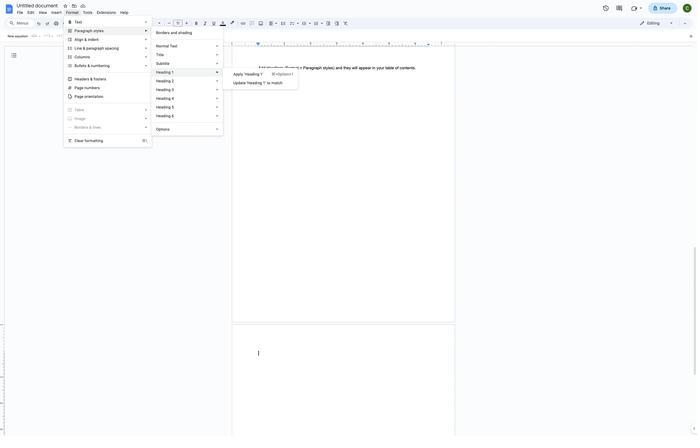 Task type: locate. For each thing, give the bounding box(es) containing it.
editing button
[[636, 19, 678, 27]]

1' for u pdate 'heading 1' to match
[[263, 81, 266, 85]]

0 vertical spatial page
[[75, 86, 83, 90]]

page n u mbers
[[75, 86, 100, 90]]

left margin image
[[232, 42, 260, 46]]

1 horizontal spatial a
[[234, 72, 236, 76]]

0 vertical spatial 'heading
[[244, 72, 260, 76]]

2 page from the top
[[75, 94, 83, 99]]

heading up heading 4
[[156, 88, 171, 92]]

line & paragraph spacing image
[[280, 19, 287, 27]]

heading down heading 3
[[156, 96, 171, 101]]

b orders and shading
[[156, 31, 192, 35]]

menu bar inside menu bar banner
[[15, 7, 131, 16]]

1 heading from the top
[[156, 70, 171, 75]]

s right the colum at the left of page
[[88, 55, 90, 59]]

2 heading from the top
[[156, 79, 171, 83]]

ine
[[77, 46, 82, 51]]

equation
[[15, 34, 28, 38]]

& left lines
[[89, 125, 92, 130]]

a
[[75, 37, 77, 42], [234, 72, 236, 76]]

checklist menu image
[[296, 20, 299, 22]]

0 vertical spatial n
[[86, 55, 88, 59]]

p
[[75, 29, 77, 33]]

misc image
[[43, 33, 50, 38]]

& right ine
[[83, 46, 85, 51]]

n for s
[[86, 55, 88, 59]]

arial
[[140, 21, 148, 26]]

heading for heading 5
[[156, 105, 171, 109]]

'heading for pply
[[244, 72, 260, 76]]

l
[[75, 46, 77, 51]]

paragraph styles p element
[[75, 29, 105, 33]]

4 heading from the top
[[156, 96, 171, 101]]

ptions
[[159, 127, 170, 132]]

page down page n u mbers
[[75, 94, 83, 99]]

0 horizontal spatial text
[[75, 20, 82, 24]]

1'
[[261, 72, 263, 76], [263, 81, 266, 85]]

►
[[145, 20, 148, 23], [145, 29, 148, 32], [145, 38, 148, 41], [216, 45, 219, 48], [145, 47, 148, 50], [216, 53, 219, 56], [145, 55, 148, 58], [216, 62, 219, 65], [145, 64, 148, 67], [216, 71, 219, 74], [216, 79, 219, 82], [216, 88, 219, 91], [216, 97, 219, 100], [216, 106, 219, 109], [145, 108, 148, 111], [216, 114, 219, 117], [145, 117, 148, 120], [145, 126, 148, 129], [216, 128, 219, 131]]

t
[[83, 64, 85, 68]]

1 page from the top
[[75, 86, 83, 90]]

menu containing b
[[152, 26, 223, 136]]

menu
[[53, 0, 152, 217], [152, 26, 223, 136], [223, 68, 298, 89]]

1 vertical spatial 1'
[[263, 81, 266, 85]]

indent
[[88, 37, 99, 42]]

o
[[156, 127, 159, 132]]

n left mbers
[[84, 86, 87, 90]]

1
[[231, 42, 233, 45], [172, 70, 174, 75]]

menu bar
[[15, 7, 131, 16]]

page
[[75, 86, 83, 90], [75, 94, 83, 99]]

text
[[75, 20, 82, 24], [170, 44, 178, 48]]

0 horizontal spatial s
[[85, 64, 87, 68]]

u
[[234, 81, 236, 85]]

1 vertical spatial page
[[75, 94, 83, 99]]

columns n element
[[75, 55, 92, 59]]

insert menu item
[[49, 9, 64, 16]]

heading for heading 4
[[156, 96, 171, 101]]

numbering
[[91, 64, 110, 68]]

► inside "borders & lines" menu item
[[145, 126, 148, 129]]

share
[[660, 6, 671, 11]]

1' left to
[[263, 81, 266, 85]]

heading down heading 1
[[156, 79, 171, 83]]

a pply 'heading 1'
[[234, 72, 263, 76]]

6
[[172, 114, 174, 118]]

& right the lign
[[84, 37, 87, 42]]

editing
[[648, 21, 660, 26]]

application
[[0, 0, 698, 437]]

1 vertical spatial n
[[84, 86, 87, 90]]

menu item containing i
[[64, 114, 152, 123]]

a down p
[[75, 37, 77, 42]]

mode and view toolbar
[[636, 18, 690, 29]]

n up the bulle t s & numbering
[[86, 55, 88, 59]]

1 up 2
[[172, 70, 174, 75]]

s
[[156, 61, 159, 66]]

heading down "subtitle s" 'element'
[[156, 70, 171, 75]]

0 vertical spatial s
[[88, 55, 90, 59]]

format
[[66, 10, 79, 15]]

'heading up u pdate 'heading 1' to match
[[244, 72, 260, 76]]

0 horizontal spatial a
[[75, 37, 77, 42]]

1 down highlight color icon
[[231, 42, 233, 45]]

s for t
[[85, 64, 87, 68]]

heading 6 6 element
[[156, 114, 176, 118]]

n
[[86, 55, 88, 59], [84, 86, 87, 90]]

text up p
[[75, 20, 82, 24]]

heading down heading 4
[[156, 105, 171, 109]]

t itle
[[156, 53, 164, 57]]

1 vertical spatial a
[[234, 72, 236, 76]]

& for lign
[[84, 37, 87, 42]]

& right eaders
[[90, 77, 93, 81]]

1 horizontal spatial text
[[170, 44, 178, 48]]

numbered list menu image
[[320, 20, 323, 22]]

0 vertical spatial a
[[75, 37, 77, 42]]

table
[[75, 108, 84, 112]]

Font size text field
[[174, 20, 182, 26]]

1' for a pply 'heading 1'
[[261, 72, 263, 76]]

2
[[172, 79, 174, 83]]

a for pply
[[234, 72, 236, 76]]

1 horizontal spatial 1
[[231, 42, 233, 45]]

image m element
[[75, 117, 87, 121]]

a for lign
[[75, 37, 77, 42]]

heading 3 3 element
[[156, 88, 176, 92]]

1 vertical spatial 'heading
[[247, 81, 262, 85]]

equations toolbar
[[0, 31, 698, 42]]

paragraph
[[86, 46, 104, 51]]

'heading for pdate
[[247, 81, 262, 85]]

and
[[171, 31, 177, 35]]

5
[[172, 105, 174, 109]]

s right bulle on the left of page
[[85, 64, 87, 68]]

i
[[75, 117, 76, 121]]

Star checkbox
[[62, 2, 69, 10]]

3
[[172, 88, 174, 92]]

right margin image
[[427, 42, 455, 46]]

heading 2 2 element
[[156, 79, 176, 83]]

heading down the heading 5
[[156, 114, 171, 118]]

insert image image
[[258, 19, 264, 27]]

borders
[[75, 125, 88, 130]]

mbers
[[89, 86, 100, 90]]

menu bar containing file
[[15, 7, 131, 16]]

colum n s
[[75, 55, 90, 59]]

page left u
[[75, 86, 83, 90]]

► inside table "menu item"
[[145, 108, 148, 111]]

0 horizontal spatial 1
[[172, 70, 174, 75]]

Font size field
[[173, 20, 185, 27]]

1 horizontal spatial s
[[88, 55, 90, 59]]

age
[[79, 117, 86, 121]]

6 heading from the top
[[156, 114, 171, 118]]

s
[[88, 55, 90, 59], [85, 64, 87, 68]]

a up u
[[234, 72, 236, 76]]

heading
[[156, 70, 171, 75], [156, 79, 171, 83], [156, 88, 171, 92], [156, 96, 171, 101], [156, 105, 171, 109], [156, 114, 171, 118]]

extensions
[[97, 10, 116, 15]]

ormal
[[159, 44, 169, 48]]

menu item
[[64, 114, 152, 123]]

&
[[84, 37, 87, 42], [83, 46, 85, 51], [88, 64, 90, 68], [90, 77, 93, 81], [89, 125, 92, 130]]

'heading
[[244, 72, 260, 76], [247, 81, 262, 85]]

1 vertical spatial text
[[170, 44, 178, 48]]

application containing share
[[0, 0, 698, 437]]

orders
[[159, 31, 170, 35]]

footers
[[94, 77, 106, 81]]

1 vertical spatial 1
[[172, 70, 174, 75]]

0 vertical spatial 1'
[[261, 72, 263, 76]]

0 vertical spatial text
[[75, 20, 82, 24]]

edit
[[27, 10, 34, 15]]

table 2 element
[[75, 108, 86, 112]]

& inside menu item
[[89, 125, 92, 130]]

view
[[39, 10, 47, 15]]

shading
[[178, 31, 192, 35]]

text s element
[[75, 20, 84, 24]]

1' up update 'heading 1' to match u element
[[261, 72, 263, 76]]

5 heading from the top
[[156, 105, 171, 109]]

1 vertical spatial s
[[85, 64, 87, 68]]

match
[[272, 81, 283, 85]]

clear formatting c element
[[75, 139, 105, 143]]

3 heading from the top
[[156, 88, 171, 92]]

main toolbar
[[34, 0, 350, 258]]

h eaders & footers
[[75, 77, 106, 81]]

format menu item
[[64, 9, 81, 16]]

page for page orientation
[[75, 94, 83, 99]]

n ormal text
[[156, 44, 178, 48]]

text right ormal
[[170, 44, 178, 48]]

heading 1 1 element
[[156, 70, 176, 75]]

'heading down apply 'heading 1' a element
[[247, 81, 262, 85]]

borders and shading b element
[[156, 31, 194, 35]]



Task type: vqa. For each thing, say whether or not it's contained in the screenshot.


Task type: describe. For each thing, give the bounding box(es) containing it.
heading for heading 2
[[156, 79, 171, 83]]

heading 2
[[156, 79, 174, 83]]

file
[[17, 10, 23, 15]]

heading for heading 6
[[156, 114, 171, 118]]

lear
[[77, 139, 84, 143]]

highlight color image
[[229, 19, 235, 26]]

lines
[[93, 125, 101, 130]]

bulle
[[75, 64, 83, 68]]

heading 5
[[156, 105, 174, 109]]

insert
[[51, 10, 62, 15]]

line & paragraph spacing l element
[[75, 46, 120, 51]]

page numbers u element
[[75, 86, 101, 90]]

heading 1
[[156, 70, 174, 75]]

aragraph
[[77, 29, 93, 33]]

tools
[[83, 10, 92, 15]]

s ubtitle
[[156, 61, 170, 66]]

page orientation 3 element
[[75, 94, 105, 99]]

ubtitle
[[159, 61, 170, 66]]

spacing
[[105, 46, 119, 51]]

subtitle s element
[[156, 61, 171, 66]]

bullets & numbering t element
[[75, 64, 111, 68]]

pdate
[[236, 81, 246, 85]]

u
[[87, 86, 89, 90]]

& for ine
[[83, 46, 85, 51]]

page for page n u mbers
[[75, 86, 83, 90]]

borders & lines q element
[[75, 125, 103, 130]]

relation image
[[55, 33, 63, 38]]

help
[[120, 10, 129, 15]]

h
[[75, 77, 77, 81]]

top margin image
[[0, 325, 4, 353]]

bulle t s & numbering
[[75, 64, 110, 68]]

update 'heading 1' to match u element
[[234, 81, 284, 85]]

heading for heading 1
[[156, 70, 171, 75]]

itle
[[159, 53, 164, 57]]

⌘backslash element
[[135, 138, 147, 144]]

character image
[[30, 33, 38, 38]]

n
[[156, 44, 159, 48]]

heading 4
[[156, 96, 174, 101]]

new equation
[[8, 34, 28, 38]]

help menu item
[[118, 9, 131, 16]]

a lign & indent
[[75, 37, 99, 42]]

heading 5 5 element
[[156, 105, 176, 109]]

new equation button
[[6, 32, 29, 40]]

p aragraph styles
[[75, 29, 104, 33]]

edit menu item
[[25, 9, 37, 16]]

align & indent a element
[[75, 37, 100, 42]]

heading 4 4 element
[[156, 96, 176, 101]]

1 inside menu
[[172, 70, 174, 75]]

0 vertical spatial 1
[[231, 42, 233, 45]]

view menu item
[[37, 9, 49, 16]]

u pdate 'heading 1' to match
[[234, 81, 283, 85]]

c lear formatting
[[75, 139, 103, 143]]

n for u
[[84, 86, 87, 90]]

m
[[76, 117, 79, 121]]

i m age
[[75, 117, 86, 121]]

o ptions
[[156, 127, 170, 132]]

Menus field
[[7, 19, 34, 27]]

styles
[[94, 29, 104, 33]]

normal text n element
[[156, 44, 179, 48]]

new
[[8, 34, 14, 38]]

⌘+option+1
[[272, 72, 294, 76]]

t
[[156, 53, 159, 57]]

4
[[172, 96, 174, 101]]

borders & lines
[[75, 125, 101, 130]]

share button
[[649, 3, 678, 14]]

eaders
[[77, 77, 89, 81]]

extensions menu item
[[95, 9, 118, 16]]

s for n
[[88, 55, 90, 59]]

formatting
[[85, 139, 103, 143]]

heading for heading 3
[[156, 88, 171, 92]]

& right t
[[88, 64, 90, 68]]

& for eaders
[[90, 77, 93, 81]]

headers & footers h element
[[75, 77, 108, 81]]

table menu item
[[64, 106, 152, 114]]

menu containing a
[[223, 68, 298, 89]]

lign
[[77, 37, 83, 42]]

text color image
[[220, 19, 226, 26]]

borders & lines menu item
[[64, 123, 152, 132]]

arial option
[[140, 19, 155, 27]]

colum
[[75, 55, 86, 59]]

file menu item
[[15, 9, 25, 16]]

heading 6
[[156, 114, 174, 118]]

menu bar banner
[[0, 0, 698, 437]]

apply 'heading 1' a element
[[234, 72, 265, 76]]

options o element
[[156, 127, 171, 132]]

orientation
[[84, 94, 103, 99]]

b
[[156, 31, 159, 35]]

l ine & paragraph spacing
[[75, 46, 119, 51]]

tools menu item
[[81, 9, 95, 16]]

menu containing text
[[53, 0, 152, 217]]

to
[[267, 81, 271, 85]]

pply
[[236, 72, 243, 76]]

⌘+option+1 element
[[265, 72, 294, 77]]

⌘\
[[142, 139, 147, 143]]

title t element
[[156, 53, 166, 57]]

c
[[75, 139, 77, 143]]

Rename text field
[[15, 2, 61, 9]]

page orientation
[[75, 94, 103, 99]]

heading 3
[[156, 88, 174, 92]]



